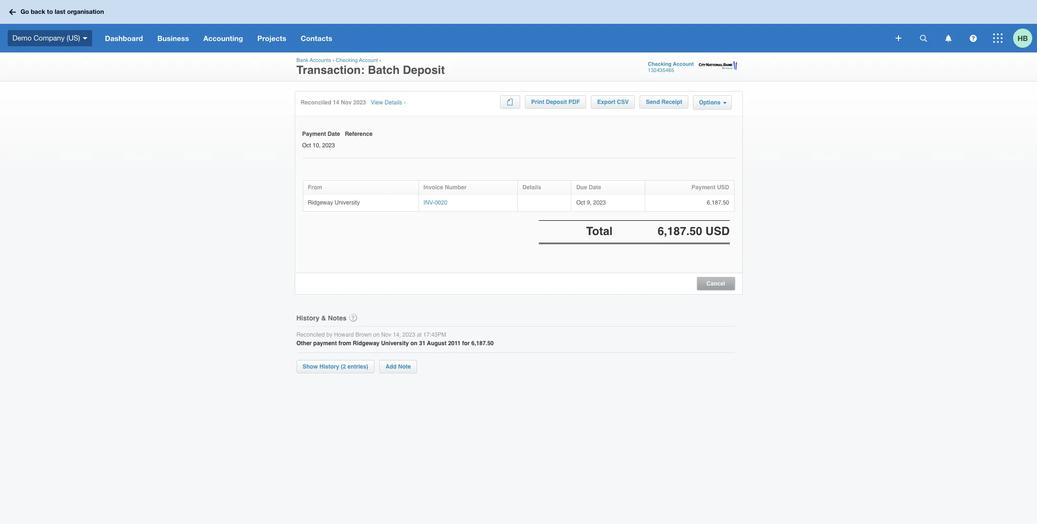 Task type: locate. For each thing, give the bounding box(es) containing it.
howard
[[334, 332, 354, 339]]

0 horizontal spatial nov
[[341, 99, 352, 106]]

banner containing hb
[[0, 0, 1037, 53]]

svg image inside go back to last organisation link
[[9, 9, 16, 15]]

svg image
[[993, 33, 1003, 43], [920, 35, 927, 42], [945, 35, 951, 42], [969, 35, 977, 42]]

account up receipt
[[673, 61, 694, 67]]

1 horizontal spatial date
[[589, 184, 601, 191]]

›
[[333, 57, 334, 64], [379, 57, 381, 64], [404, 99, 406, 106]]

6,187.50
[[707, 200, 729, 206], [471, 341, 494, 347]]

2023 left at at the bottom left
[[403, 332, 415, 339]]

on
[[373, 332, 380, 339], [410, 341, 417, 347]]

total
[[586, 225, 613, 239]]

account
[[359, 57, 378, 64], [673, 61, 694, 67]]

csv
[[617, 99, 629, 106]]

transaction:
[[296, 64, 365, 77]]

0 vertical spatial nov
[[341, 99, 352, 106]]

organisation
[[67, 8, 104, 15]]

last
[[55, 8, 65, 15]]

oct left 10,
[[302, 142, 311, 149]]

6,187.50 right the for
[[471, 341, 494, 347]]

on right brown
[[373, 332, 380, 339]]

reconciled up other
[[296, 332, 325, 339]]

1 horizontal spatial on
[[410, 341, 417, 347]]

0 vertical spatial on
[[373, 332, 380, 339]]

0 vertical spatial reconciled
[[301, 99, 331, 106]]

2023
[[353, 99, 366, 106], [322, 142, 335, 149], [593, 200, 606, 206], [403, 332, 415, 339]]

cancel link
[[697, 279, 734, 287]]

nov right the 14
[[341, 99, 352, 106]]

1 vertical spatial history
[[319, 364, 339, 371]]

0 vertical spatial history
[[296, 315, 319, 322]]

add note
[[385, 364, 411, 371]]

0 horizontal spatial on
[[373, 332, 380, 339]]

(us)
[[67, 34, 80, 42]]

1 vertical spatial date
[[589, 184, 601, 191]]

reconciled inside the reconciled by howard brown on nov 14, 2023 at 17:43pm other payment from ridgeway university on 31 august 2011 for 6,187.50
[[296, 332, 325, 339]]

deposit right batch
[[403, 64, 445, 77]]

date
[[328, 131, 340, 138], [589, 184, 601, 191]]

due date
[[576, 184, 601, 191]]

date right due
[[589, 184, 601, 191]]

send receipt link
[[640, 96, 688, 109]]

0 horizontal spatial oct
[[302, 142, 311, 149]]

ridgeway
[[308, 200, 333, 206], [353, 341, 380, 347]]

reconciled for reconciled by howard brown on nov 14, 2023 at 17:43pm other payment from ridgeway university on 31 august 2011 for 6,187.50
[[296, 332, 325, 339]]

0 horizontal spatial date
[[328, 131, 340, 138]]

contacts button
[[294, 24, 339, 53]]

1 horizontal spatial 6,187.50
[[707, 200, 729, 206]]

oct 9, 2023
[[576, 200, 606, 206]]

0 vertical spatial deposit
[[403, 64, 445, 77]]

by
[[326, 332, 332, 339]]

1 vertical spatial reconciled
[[296, 332, 325, 339]]

oct
[[302, 142, 311, 149], [576, 200, 585, 206]]

2 horizontal spatial ›
[[404, 99, 406, 106]]

2023 right 10,
[[322, 142, 335, 149]]

(2
[[341, 364, 346, 371]]

reference
[[345, 131, 373, 138]]

business button
[[150, 24, 196, 53]]

navigation
[[98, 24, 889, 53]]

1 horizontal spatial svg image
[[83, 37, 87, 40]]

deposit
[[403, 64, 445, 77], [546, 99, 567, 106]]

deposit left pdf
[[546, 99, 567, 106]]

inv-0020
[[424, 200, 447, 206]]

2023 inside the reconciled by howard brown on nov 14, 2023 at 17:43pm other payment from ridgeway university on 31 august 2011 for 6,187.50
[[403, 332, 415, 339]]

invoice
[[424, 184, 443, 191]]

nov
[[341, 99, 352, 106], [381, 332, 391, 339]]

account inside bank accounts › checking account › transaction:                batch deposit
[[359, 57, 378, 64]]

history left (2
[[319, 364, 339, 371]]

ridgeway down brown
[[353, 341, 380, 347]]

0 horizontal spatial details
[[385, 99, 402, 106]]

0 horizontal spatial checking
[[336, 57, 358, 64]]

6,187.50 usd
[[658, 225, 730, 239]]

date for payment date oct 10, 2023
[[328, 131, 340, 138]]

2 horizontal spatial svg image
[[896, 35, 901, 41]]

0 horizontal spatial deposit
[[403, 64, 445, 77]]

accounts
[[310, 57, 331, 64]]

banner
[[0, 0, 1037, 53]]

› right the checking account link
[[379, 57, 381, 64]]

0 vertical spatial university
[[335, 200, 360, 206]]

checking right accounts at the top of page
[[336, 57, 358, 64]]

export csv link
[[591, 96, 635, 109]]

0 horizontal spatial payment
[[302, 131, 326, 138]]

business
[[157, 34, 189, 43]]

10,
[[313, 142, 321, 149]]

checking account 132435465
[[648, 61, 694, 74]]

1 vertical spatial nov
[[381, 332, 391, 339]]

checking up send receipt "link"
[[648, 61, 672, 67]]

university
[[335, 200, 360, 206], [381, 341, 409, 347]]

payment up 10,
[[302, 131, 326, 138]]

notes
[[328, 315, 347, 322]]

nov left 14,
[[381, 332, 391, 339]]

&
[[321, 315, 326, 322]]

view
[[371, 99, 383, 106]]

0 horizontal spatial ridgeway
[[308, 200, 333, 206]]

details
[[385, 99, 402, 106], [522, 184, 541, 191]]

payment left usd
[[692, 184, 716, 191]]

1 vertical spatial details
[[522, 184, 541, 191]]

go back to last organisation link
[[6, 3, 110, 20]]

inv-
[[424, 200, 435, 206]]

2023 right 9,
[[593, 200, 606, 206]]

1 horizontal spatial checking
[[648, 61, 672, 67]]

for
[[462, 341, 470, 347]]

2023 inside payment date oct 10, 2023
[[322, 142, 335, 149]]

date for due date
[[589, 184, 601, 191]]

14
[[333, 99, 339, 106]]

0 vertical spatial date
[[328, 131, 340, 138]]

history left &
[[296, 315, 319, 322]]

cancel
[[706, 281, 725, 287]]

show history (2 entries)
[[303, 364, 368, 371]]

reconciled
[[301, 99, 331, 106], [296, 332, 325, 339]]

on left 31
[[410, 341, 417, 347]]

checking
[[336, 57, 358, 64], [648, 61, 672, 67]]

show history (2 entries) link
[[296, 361, 374, 374]]

accounting button
[[196, 24, 250, 53]]

pdf
[[569, 99, 580, 106]]

svg image
[[9, 9, 16, 15], [896, 35, 901, 41], [83, 37, 87, 40]]

payment for payment usd
[[692, 184, 716, 191]]

back
[[31, 8, 45, 15]]

1 vertical spatial university
[[381, 341, 409, 347]]

1 horizontal spatial ridgeway
[[353, 341, 380, 347]]

0 vertical spatial oct
[[302, 142, 311, 149]]

account up the view
[[359, 57, 378, 64]]

› right accounts at the top of page
[[333, 57, 334, 64]]

0 vertical spatial payment
[[302, 131, 326, 138]]

bank accounts › checking account › transaction:                batch deposit
[[296, 57, 445, 77]]

1 vertical spatial payment
[[692, 184, 716, 191]]

invoice number
[[424, 184, 467, 191]]

svg image inside demo company (us) popup button
[[83, 37, 87, 40]]

1 horizontal spatial university
[[381, 341, 409, 347]]

payment inside payment date oct 10, 2023
[[302, 131, 326, 138]]

note
[[398, 364, 411, 371]]

reconciled left the 14
[[301, 99, 331, 106]]

0 horizontal spatial 6,187.50
[[471, 341, 494, 347]]

date inside payment date oct 10, 2023
[[328, 131, 340, 138]]

ridgeway down from
[[308, 200, 333, 206]]

usd
[[717, 184, 729, 191]]

0 horizontal spatial svg image
[[9, 9, 16, 15]]

› right the view
[[404, 99, 406, 106]]

0 vertical spatial 6,187.50
[[707, 200, 729, 206]]

navigation containing dashboard
[[98, 24, 889, 53]]

hb
[[1018, 34, 1028, 42]]

payment
[[302, 131, 326, 138], [692, 184, 716, 191]]

1 horizontal spatial nov
[[381, 332, 391, 339]]

oct left 9,
[[576, 200, 585, 206]]

1 horizontal spatial account
[[673, 61, 694, 67]]

0 vertical spatial details
[[385, 99, 402, 106]]

1 vertical spatial ridgeway
[[353, 341, 380, 347]]

1 vertical spatial oct
[[576, 200, 585, 206]]

0 horizontal spatial account
[[359, 57, 378, 64]]

1 vertical spatial deposit
[[546, 99, 567, 106]]

1 horizontal spatial payment
[[692, 184, 716, 191]]

1 vertical spatial 6,187.50
[[471, 341, 494, 347]]

export
[[597, 99, 615, 106]]

company
[[34, 34, 65, 42]]

date left reference
[[328, 131, 340, 138]]

1 vertical spatial on
[[410, 341, 417, 347]]

6,187.50 down usd
[[707, 200, 729, 206]]

bank accounts link
[[296, 57, 331, 64]]



Task type: vqa. For each thing, say whether or not it's contained in the screenshot.
the leftmost And
no



Task type: describe. For each thing, give the bounding box(es) containing it.
1 horizontal spatial deposit
[[546, 99, 567, 106]]

0 horizontal spatial ›
[[333, 57, 334, 64]]

checking inside bank accounts › checking account › transaction:                batch deposit
[[336, 57, 358, 64]]

batch
[[368, 64, 400, 77]]

add
[[385, 364, 397, 371]]

due
[[576, 184, 587, 191]]

payment
[[313, 341, 337, 347]]

0 vertical spatial ridgeway
[[308, 200, 333, 206]]

to
[[47, 8, 53, 15]]

history & notes
[[296, 315, 347, 322]]

go
[[21, 8, 29, 15]]

reconciled by howard brown on nov 14, 2023 at 17:43pm other payment from ridgeway university on 31 august 2011 for 6,187.50
[[296, 332, 494, 347]]

17:43pm
[[423, 332, 446, 339]]

reconciled for reconciled 14 nov 2023 view details ›
[[301, 99, 331, 106]]

reconciled 14 nov 2023 view details ›
[[301, 99, 406, 106]]

brown
[[355, 332, 372, 339]]

ridgeway inside the reconciled by howard brown on nov 14, 2023 at 17:43pm other payment from ridgeway university on 31 august 2011 for 6,187.50
[[353, 341, 380, 347]]

show
[[303, 364, 318, 371]]

projects
[[257, 34, 286, 43]]

print deposit pdf link
[[525, 96, 586, 109]]

from
[[338, 341, 351, 347]]

options
[[699, 99, 721, 106]]

number
[[445, 184, 467, 191]]

132435465
[[648, 67, 674, 74]]

0020
[[435, 200, 447, 206]]

receipt
[[662, 99, 682, 106]]

checking account link
[[336, 57, 378, 64]]

at
[[417, 332, 422, 339]]

payment for payment date oct 10, 2023
[[302, 131, 326, 138]]

history inside show history (2 entries) 'link'
[[319, 364, 339, 371]]

2011
[[448, 341, 461, 347]]

ridgeway university
[[308, 200, 360, 206]]

hb button
[[1013, 24, 1037, 53]]

deposit inside bank accounts › checking account › transaction:                batch deposit
[[403, 64, 445, 77]]

send
[[646, 99, 660, 106]]

1 horizontal spatial details
[[522, 184, 541, 191]]

print
[[531, 99, 544, 106]]

projects button
[[250, 24, 294, 53]]

nov inside the reconciled by howard brown on nov 14, 2023 at 17:43pm other payment from ridgeway university on 31 august 2011 for 6,187.50
[[381, 332, 391, 339]]

contacts
[[301, 34, 332, 43]]

9,
[[587, 200, 592, 206]]

demo
[[12, 34, 32, 42]]

31
[[419, 341, 425, 347]]

payment usd
[[692, 184, 729, 191]]

export csv
[[597, 99, 629, 106]]

august
[[427, 341, 447, 347]]

1 horizontal spatial oct
[[576, 200, 585, 206]]

other
[[296, 341, 312, 347]]

demo company (us)
[[12, 34, 80, 42]]

add note link
[[379, 361, 417, 374]]

view details › link
[[371, 99, 406, 107]]

print deposit pdf
[[531, 99, 580, 106]]

oct inside payment date oct 10, 2023
[[302, 142, 311, 149]]

payment date oct 10, 2023
[[302, 131, 340, 149]]

checking inside checking account 132435465
[[648, 61, 672, 67]]

send receipt
[[646, 99, 682, 106]]

university inside the reconciled by howard brown on nov 14, 2023 at 17:43pm other payment from ridgeway university on 31 august 2011 for 6,187.50
[[381, 341, 409, 347]]

14,
[[393, 332, 401, 339]]

accounting
[[203, 34, 243, 43]]

0 horizontal spatial university
[[335, 200, 360, 206]]

bank
[[296, 57, 308, 64]]

inv-0020 link
[[424, 200, 447, 206]]

2023 left the view
[[353, 99, 366, 106]]

entries)
[[348, 364, 368, 371]]

1 horizontal spatial ›
[[379, 57, 381, 64]]

6,187.50 inside the reconciled by howard brown on nov 14, 2023 at 17:43pm other payment from ridgeway university on 31 august 2011 for 6,187.50
[[471, 341, 494, 347]]

dashboard link
[[98, 24, 150, 53]]

demo company (us) button
[[0, 24, 98, 53]]

account inside checking account 132435465
[[673, 61, 694, 67]]

dashboard
[[105, 34, 143, 43]]

from
[[308, 184, 322, 191]]

go back to last organisation
[[21, 8, 104, 15]]



